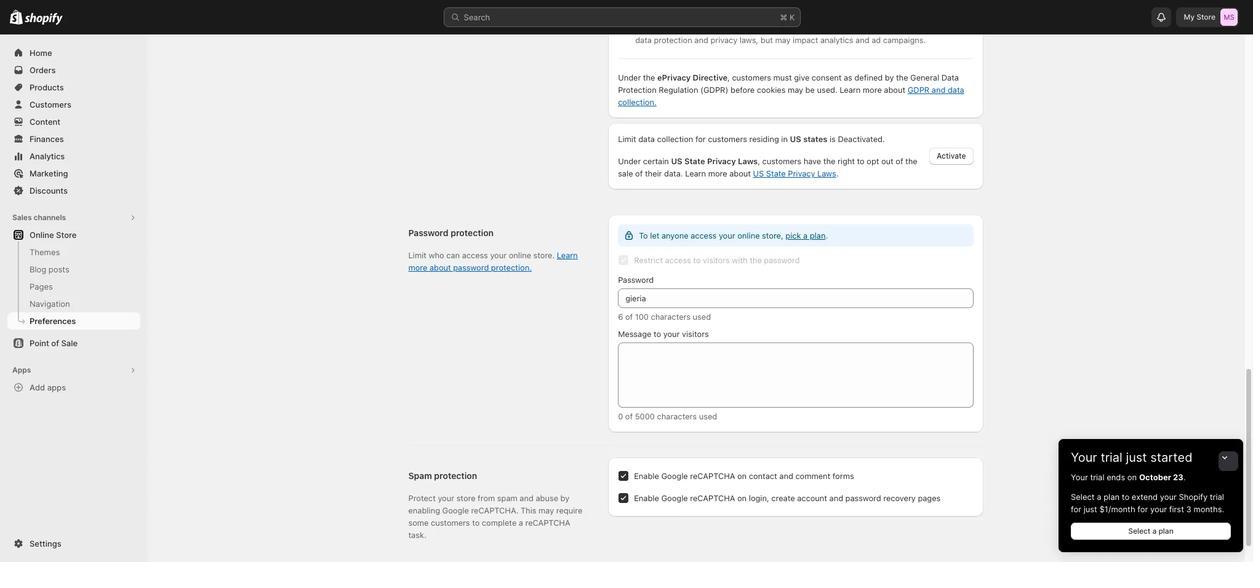 Task type: vqa. For each thing, say whether or not it's contained in the screenshot.
the "Last" associated with Last non-direct click
no



Task type: locate. For each thing, give the bounding box(es) containing it.
1 horizontal spatial just
[[1127, 451, 1148, 466]]

0 vertical spatial your
[[1071, 451, 1098, 466]]

my store
[[1184, 12, 1216, 22]]

just left $1/month
[[1084, 505, 1098, 515]]

⌘
[[780, 12, 788, 22]]

your trial just started button
[[1059, 440, 1244, 466]]

2 vertical spatial trial
[[1211, 493, 1225, 502]]

0 vertical spatial plan
[[1104, 493, 1120, 502]]

store right my
[[1197, 12, 1216, 22]]

your trial just started element
[[1059, 472, 1244, 553]]

store for online store
[[56, 230, 77, 240]]

point
[[30, 339, 49, 349]]

extend
[[1132, 493, 1158, 502]]

trial up ends
[[1101, 451, 1123, 466]]

point of sale button
[[0, 335, 148, 352]]

your trial ends on october 23 .
[[1071, 473, 1186, 483]]

2 your from the top
[[1071, 473, 1089, 483]]

just
[[1127, 451, 1148, 466], [1084, 505, 1098, 515]]

your trial just started
[[1071, 451, 1193, 466]]

1 your from the top
[[1071, 451, 1098, 466]]

your left first at bottom
[[1151, 505, 1168, 515]]

0 horizontal spatial plan
[[1104, 493, 1120, 502]]

0 horizontal spatial store
[[56, 230, 77, 240]]

1 vertical spatial store
[[56, 230, 77, 240]]

marketing link
[[7, 165, 140, 182]]

1 vertical spatial trial
[[1091, 473, 1105, 483]]

0 horizontal spatial for
[[1071, 505, 1082, 515]]

sale
[[61, 339, 78, 349]]

plan up $1/month
[[1104, 493, 1120, 502]]

orders
[[30, 65, 56, 75]]

on
[[1128, 473, 1137, 483]]

posts
[[49, 265, 69, 275]]

plan for select a plan to extend your shopify trial for just $1/month for your first 3 months.
[[1104, 493, 1120, 502]]

a for select a plan
[[1153, 527, 1157, 536]]

first
[[1170, 505, 1185, 515]]

1 vertical spatial a
[[1153, 527, 1157, 536]]

1 horizontal spatial store
[[1197, 12, 1216, 22]]

store down sales channels button
[[56, 230, 77, 240]]

discounts link
[[7, 182, 140, 200]]

0 horizontal spatial select
[[1071, 493, 1095, 502]]

select a plan
[[1129, 527, 1174, 536]]

for left $1/month
[[1071, 505, 1082, 515]]

add apps button
[[7, 379, 140, 397]]

select inside select a plan to extend your shopify trial for just $1/month for your first 3 months.
[[1071, 493, 1095, 502]]

settings
[[30, 539, 61, 549]]

started
[[1151, 451, 1193, 466]]

pages link
[[7, 278, 140, 296]]

1 horizontal spatial a
[[1153, 527, 1157, 536]]

your up first at bottom
[[1161, 493, 1177, 502]]

my
[[1184, 12, 1195, 22]]

apps button
[[7, 362, 140, 379]]

point of sale link
[[7, 335, 140, 352]]

select down select a plan to extend your shopify trial for just $1/month for your first 3 months.
[[1129, 527, 1151, 536]]

preferences link
[[7, 313, 140, 330]]

1 vertical spatial plan
[[1159, 527, 1174, 536]]

trial left ends
[[1091, 473, 1105, 483]]

trial for just
[[1101, 451, 1123, 466]]

navigation
[[30, 299, 70, 309]]

store
[[1197, 12, 1216, 22], [56, 230, 77, 240]]

0 horizontal spatial just
[[1084, 505, 1098, 515]]

online store link
[[7, 227, 140, 244]]

.
[[1184, 473, 1186, 483]]

trial
[[1101, 451, 1123, 466], [1091, 473, 1105, 483], [1211, 493, 1225, 502]]

0 vertical spatial select
[[1071, 493, 1095, 502]]

pages
[[30, 282, 53, 292]]

just inside dropdown button
[[1127, 451, 1148, 466]]

customers link
[[7, 96, 140, 113]]

a up $1/month
[[1097, 493, 1102, 502]]

apps
[[47, 383, 66, 393]]

0 vertical spatial just
[[1127, 451, 1148, 466]]

plan
[[1104, 493, 1120, 502], [1159, 527, 1174, 536]]

⌘ k
[[780, 12, 795, 22]]

for
[[1071, 505, 1082, 515], [1138, 505, 1149, 515]]

your for your trial just started
[[1071, 451, 1098, 466]]

0 horizontal spatial a
[[1097, 493, 1102, 502]]

1 for from the left
[[1071, 505, 1082, 515]]

plan inside select a plan link
[[1159, 527, 1174, 536]]

select
[[1071, 493, 1095, 502], [1129, 527, 1151, 536]]

products link
[[7, 79, 140, 96]]

your
[[1161, 493, 1177, 502], [1151, 505, 1168, 515]]

$1/month
[[1100, 505, 1136, 515]]

trial for ends
[[1091, 473, 1105, 483]]

orders link
[[7, 62, 140, 79]]

1 vertical spatial select
[[1129, 527, 1151, 536]]

0 vertical spatial your
[[1161, 493, 1177, 502]]

just up on
[[1127, 451, 1148, 466]]

0 vertical spatial store
[[1197, 12, 1216, 22]]

trial up months.
[[1211, 493, 1225, 502]]

shopify image
[[10, 10, 23, 25]]

1 horizontal spatial select
[[1129, 527, 1151, 536]]

my store image
[[1221, 9, 1238, 26]]

marketing
[[30, 169, 68, 179]]

your inside dropdown button
[[1071, 451, 1098, 466]]

point of sale
[[30, 339, 78, 349]]

1 vertical spatial your
[[1071, 473, 1089, 483]]

your up 'your trial ends on october 23 .' at bottom
[[1071, 451, 1098, 466]]

0 vertical spatial a
[[1097, 493, 1102, 502]]

plan inside select a plan to extend your shopify trial for just $1/month for your first 3 months.
[[1104, 493, 1120, 502]]

themes
[[30, 248, 60, 257]]

select left to at the right of page
[[1071, 493, 1095, 502]]

0 vertical spatial trial
[[1101, 451, 1123, 466]]

1 vertical spatial just
[[1084, 505, 1098, 515]]

a inside select a plan to extend your shopify trial for just $1/month for your first 3 months.
[[1097, 493, 1102, 502]]

1 horizontal spatial for
[[1138, 505, 1149, 515]]

a down select a plan to extend your shopify trial for just $1/month for your first 3 months.
[[1153, 527, 1157, 536]]

k
[[790, 12, 795, 22]]

trial inside your trial just started dropdown button
[[1101, 451, 1123, 466]]

your left ends
[[1071, 473, 1089, 483]]

1 horizontal spatial plan
[[1159, 527, 1174, 536]]

plan down first at bottom
[[1159, 527, 1174, 536]]

your
[[1071, 451, 1098, 466], [1071, 473, 1089, 483]]

a
[[1097, 493, 1102, 502], [1153, 527, 1157, 536]]

for down the extend
[[1138, 505, 1149, 515]]

content link
[[7, 113, 140, 131]]



Task type: describe. For each thing, give the bounding box(es) containing it.
select a plan link
[[1071, 523, 1232, 541]]

trial inside select a plan to extend your shopify trial for just $1/month for your first 3 months.
[[1211, 493, 1225, 502]]

shopify image
[[25, 13, 63, 25]]

online store
[[30, 230, 77, 240]]

navigation link
[[7, 296, 140, 313]]

shopify
[[1180, 493, 1208, 502]]

online
[[30, 230, 54, 240]]

3
[[1187, 505, 1192, 515]]

just inside select a plan to extend your shopify trial for just $1/month for your first 3 months.
[[1084, 505, 1098, 515]]

finances link
[[7, 131, 140, 148]]

select a plan to extend your shopify trial for just $1/month for your first 3 months.
[[1071, 493, 1225, 515]]

store for my store
[[1197, 12, 1216, 22]]

customers
[[30, 100, 71, 110]]

october
[[1140, 473, 1172, 483]]

months.
[[1194, 505, 1225, 515]]

23
[[1174, 473, 1184, 483]]

your for your trial ends on october 23 .
[[1071, 473, 1089, 483]]

a for select a plan to extend your shopify trial for just $1/month for your first 3 months.
[[1097, 493, 1102, 502]]

plan for select a plan
[[1159, 527, 1174, 536]]

1 vertical spatial your
[[1151, 505, 1168, 515]]

search
[[464, 12, 490, 22]]

apps
[[12, 366, 31, 375]]

sales channels button
[[7, 209, 140, 227]]

select for select a plan to extend your shopify trial for just $1/month for your first 3 months.
[[1071, 493, 1095, 502]]

analytics link
[[7, 148, 140, 165]]

home
[[30, 48, 52, 58]]

add apps
[[30, 383, 66, 393]]

2 for from the left
[[1138, 505, 1149, 515]]

blog posts link
[[7, 261, 140, 278]]

sales channels
[[12, 213, 66, 222]]

products
[[30, 83, 64, 92]]

home link
[[7, 44, 140, 62]]

select for select a plan
[[1129, 527, 1151, 536]]

preferences
[[30, 317, 76, 326]]

finances
[[30, 134, 64, 144]]

themes link
[[7, 244, 140, 261]]

to
[[1122, 493, 1130, 502]]

analytics
[[30, 151, 65, 161]]

add
[[30, 383, 45, 393]]

channels
[[34, 213, 66, 222]]

discounts
[[30, 186, 68, 196]]

blog posts
[[30, 265, 69, 275]]

ends
[[1107, 473, 1126, 483]]

sales
[[12, 213, 32, 222]]

of
[[51, 339, 59, 349]]

content
[[30, 117, 60, 127]]

blog
[[30, 265, 46, 275]]

settings link
[[7, 536, 140, 553]]



